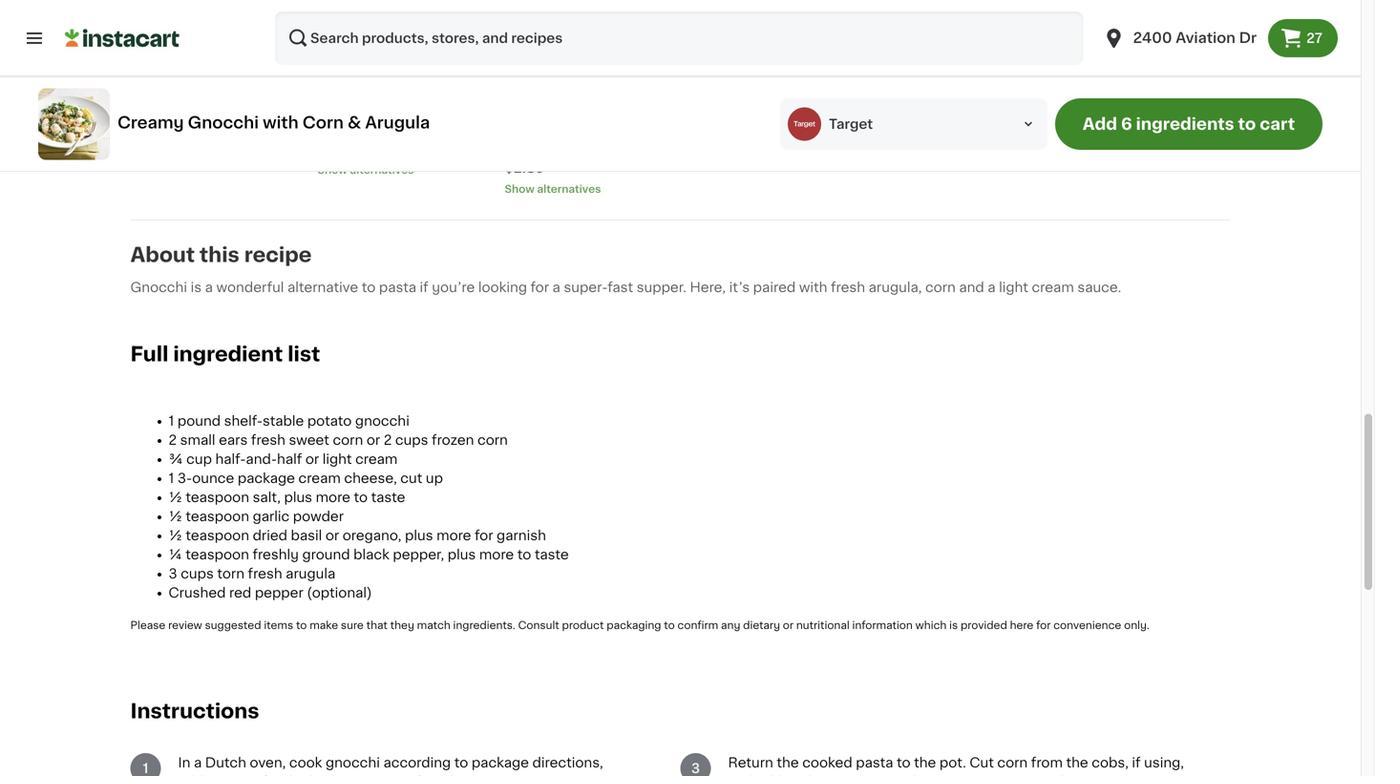 Task type: vqa. For each thing, say whether or not it's contained in the screenshot.
with
yes



Task type: describe. For each thing, give the bounding box(es) containing it.
of
[[407, 776, 421, 777]]

half-
[[215, 453, 246, 466]]

& inside ½ teaspoon garlic powder good & gather garlic powder
[[358, 104, 369, 118]]

pepper, inside 1 pound shelf-stable potato gnocchi 2 small ears fresh sweet corn or 2 cups frozen corn ¾ cup half-and-half or light cream 1 3-ounce package cream cheese, cut up ½ teaspoon salt, plus more to taste ½ teaspoon garlic powder ½ teaspoon dried basil or oregano, plus more for garnish ¼ teaspoon freshly ground black pepper, plus more to taste 3 cups torn fresh arugula crushed red pepper (optional)
[[393, 548, 444, 562]]

2 2 from the left
[[384, 434, 392, 447]]

garlic
[[422, 104, 462, 118]]

half
[[277, 453, 302, 466]]

product
[[562, 621, 604, 631]]

ounce
[[192, 472, 234, 485]]

oven,
[[250, 757, 286, 770]]

1 2 from the left
[[169, 434, 177, 447]]

good inside ½ teaspoon salt, plus more to taste good & gather salt $0.79
[[130, 104, 168, 118]]

to right add
[[786, 776, 800, 777]]

0 vertical spatial if
[[420, 281, 429, 294]]

decrement quantity image for ½ teaspoon garlic powder good & gather garlic powder
[[325, 25, 348, 48]]

3 inside 1 pound shelf-stable potato gnocchi 2 small ears fresh sweet corn or 2 cups frozen corn ¾ cup half-and-half or light cream 1 3-ounce package cream cheese, cut up ½ teaspoon salt, plus more to taste ½ teaspoon garlic powder ½ teaspoon dried basil or oregano, plus more for garnish ¼ teaspoon freshly ground black pepper, plus more to taste 3 cups torn fresh arugula crushed red pepper (optional)
[[169, 568, 177, 581]]

ears
[[219, 434, 248, 447]]

here,
[[690, 281, 726, 294]]

list
[[288, 345, 320, 365]]

to inside ¼ teaspoon freshly ground black pepper, plus more to taste
[[576, 104, 591, 118]]

looking
[[478, 281, 527, 294]]

garlic inside ½ teaspoon garlic powder good & gather garlic powder
[[403, 66, 442, 79]]

to right alternative in the top left of the page
[[362, 281, 376, 294]]

6
[[1121, 116, 1133, 132]]

only.
[[1124, 621, 1150, 631]]

ground inside ¼ teaspoon freshly ground black pepper, plus more to taste
[[505, 85, 554, 99]]

corn right frozen
[[478, 434, 508, 447]]

in
[[178, 757, 190, 770]]

dried
[[253, 529, 287, 543]]

frozen
[[432, 434, 474, 447]]

1 horizontal spatial light
[[999, 281, 1029, 294]]

powder inside ½ teaspoon garlic powder good & gather garlic powder
[[318, 85, 370, 99]]

dutch
[[205, 757, 246, 770]]

1 pound shelf-stable potato gnocchi 2 small ears fresh sweet corn or 2 cups frozen corn ¾ cup half-and-half or light cream 1 3-ounce package cream cheese, cut up ½ teaspoon salt, plus more to taste ½ teaspoon garlic powder ½ teaspoon dried basil or oregano, plus more for garnish ¼ teaspoon freshly ground black pepper, plus more to taste 3 cups torn fresh arugula crushed red pepper (optional)
[[169, 415, 569, 600]]

minutes
[[349, 776, 403, 777]]

good inside ½ teaspoon garlic powder good & gather garlic powder
[[318, 104, 355, 118]]

corn inside return the cooked pasta to the pot. cut corn from the cobs, if using, and add to the pasta. pour the cream sauce over the pasta; hea
[[998, 757, 1028, 770]]

super-
[[564, 281, 608, 294]]

teaspoon inside ¼ teaspoon freshly ground black pepper, plus more to taste
[[522, 66, 587, 79]]

0 vertical spatial fresh
[[831, 281, 865, 294]]

according
[[383, 757, 451, 770]]

any
[[721, 621, 741, 631]]

to left 'make'
[[296, 621, 307, 631]]

garnish
[[497, 529, 546, 543]]

pour
[[873, 776, 904, 777]]

taste inside ½ teaspoon salt, plus more to taste good & gather salt $0.79
[[187, 85, 222, 99]]

for inside 1 pound shelf-stable potato gnocchi 2 small ears fresh sweet corn or 2 cups frozen corn ¾ cup half-and-half or light cream 1 3-ounce package cream cheese, cut up ½ teaspoon salt, plus more to taste ½ teaspoon garlic powder ½ teaspoon dried basil or oregano, plus more for garnish ¼ teaspoon freshly ground black pepper, plus more to taste 3 cups torn fresh arugula crushed red pepper (optional)
[[475, 529, 493, 543]]

corn down "potato" at left bottom
[[333, 434, 363, 447]]

1 vertical spatial gnocchi
[[130, 281, 187, 294]]

about this recipe
[[130, 245, 312, 265]]

sweet
[[289, 434, 329, 447]]

pot.
[[940, 757, 966, 770]]

directions,
[[533, 757, 603, 770]]

¾
[[169, 453, 183, 466]]

cream left sauce.
[[1032, 281, 1074, 294]]

show alternatives button for ½ teaspoon garlic powder good & gather garlic powder
[[318, 163, 482, 178]]

ingredients.
[[453, 621, 516, 631]]

if inside return the cooked pasta to the pot. cut corn from the cobs, if using, and add to the pasta. pour the cream sauce over the pasta; hea
[[1132, 757, 1141, 770]]

or right the dietary
[[783, 621, 794, 631]]

sauce.
[[1078, 281, 1122, 294]]

1 inside the 'product' group
[[397, 30, 403, 43]]

consult
[[518, 621, 560, 631]]

increment quantity image
[[451, 25, 474, 48]]

& right the corn
[[348, 115, 361, 131]]

crushed
[[169, 587, 226, 600]]

that
[[366, 621, 388, 631]]

plus up ingredients.
[[448, 548, 476, 562]]

½ teaspoon salt, plus more to taste good & gather salt $0.79
[[130, 66, 278, 137]]

cooking
[[424, 776, 478, 777]]

recipe
[[244, 245, 312, 265]]

convenience
[[1054, 621, 1122, 631]]

alternatives inside $2.89 show alternatives
[[537, 184, 601, 195]]

the up pasta; on the bottom of the page
[[1066, 757, 1089, 770]]

cheese,
[[344, 472, 397, 485]]

0 vertical spatial cups
[[395, 434, 428, 447]]

arugula
[[286, 568, 336, 581]]

gnocchi is a wonderful alternative to pasta if you're looking for a super-fast supper. here, it's paired with fresh arugula, corn and a light cream sauce.
[[130, 281, 1122, 294]]

to inside ½ teaspoon salt, plus more to taste good & gather salt $0.79
[[169, 85, 184, 99]]

add 6 ingredients to cart button
[[1055, 98, 1323, 150]]

the down 'cooked'
[[803, 776, 826, 777]]

package inside 1 pound shelf-stable potato gnocchi 2 small ears fresh sweet corn or 2 cups frozen corn ¾ cup half-and-half or light cream 1 3-ounce package cream cheese, cut up ½ teaspoon salt, plus more to taste ½ teaspoon garlic powder ½ teaspoon dried basil or oregano, plus more for garnish ¼ teaspoon freshly ground black pepper, plus more to taste 3 cups torn fresh arugula crushed red pepper (optional)
[[238, 472, 295, 485]]

¼ inside ¼ teaspoon freshly ground black pepper, plus more to taste
[[505, 66, 519, 79]]

cart
[[1260, 116, 1295, 132]]

3 decrement quantity image from the left
[[512, 25, 535, 48]]

1 left pound at left bottom
[[169, 415, 174, 428]]

plus up basil
[[284, 491, 312, 505]]

add
[[757, 776, 783, 777]]

or up cheese,
[[367, 434, 380, 447]]

ground inside 1 pound shelf-stable potato gnocchi 2 small ears fresh sweet corn or 2 cups frozen corn ¾ cup half-and-half or light cream 1 3-ounce package cream cheese, cut up ½ teaspoon salt, plus more to taste ½ teaspoon garlic powder ½ teaspoon dried basil or oregano, plus more for garnish ¼ teaspoon freshly ground black pepper, plus more to taste 3 cups torn fresh arugula crushed red pepper (optional)
[[302, 548, 350, 562]]

cup
[[186, 453, 212, 466]]

1 left in
[[143, 762, 149, 776]]

full
[[130, 345, 169, 365]]

tongs
[[548, 776, 586, 777]]

ingredients
[[1136, 116, 1235, 132]]

or down sweet
[[306, 453, 319, 466]]

corn right the arugula,
[[926, 281, 956, 294]]

product group containing ½ teaspoon salt, plus more to taste
[[130, 0, 295, 159]]

aviation
[[1176, 31, 1236, 45]]

pepper
[[255, 587, 303, 600]]

to inside in a dutch oven, cook gnocchi according to package directions, adding corn for the last 5 minutes of cooking time. use tongs t
[[454, 757, 468, 770]]

ingredient
[[173, 345, 283, 365]]

(optional)
[[307, 587, 372, 600]]

1 vertical spatial fresh
[[251, 434, 286, 447]]

black inside ¼ teaspoon freshly ground black pepper, plus more to taste
[[558, 85, 595, 99]]

light inside 1 pound shelf-stable potato gnocchi 2 small ears fresh sweet corn or 2 cups frozen corn ¾ cup half-and-half or light cream 1 3-ounce package cream cheese, cut up ½ teaspoon salt, plus more to taste ½ teaspoon garlic powder ½ teaspoon dried basil or oregano, plus more for garnish ¼ teaspoon freshly ground black pepper, plus more to taste 3 cups torn fresh arugula crushed red pepper (optional)
[[323, 453, 352, 466]]

dietary
[[743, 621, 780, 631]]

cut
[[970, 757, 994, 770]]

make
[[310, 621, 338, 631]]

this
[[200, 245, 240, 265]]

shelf-
[[224, 415, 263, 428]]

$2.89 show alternatives
[[505, 162, 601, 195]]

teaspoon inside ½ teaspoon salt, plus more to taste good & gather salt $0.79
[[147, 66, 213, 79]]

creamy gnocchi with corn & arugula
[[117, 115, 430, 131]]

27 button
[[1269, 19, 1338, 57]]

more down up
[[437, 529, 471, 543]]

to down cheese,
[[354, 491, 368, 505]]

torn
[[217, 568, 245, 581]]

over
[[1023, 776, 1052, 777]]

it's
[[729, 281, 750, 294]]

corn inside in a dutch oven, cook gnocchi according to package directions, adding corn for the last 5 minutes of cooking time. use tongs t
[[228, 776, 258, 777]]

½ inside ½ teaspoon salt, plus more to taste good & gather salt $0.79
[[130, 66, 144, 79]]

target
[[829, 117, 873, 131]]

pepper, inside ¼ teaspoon freshly ground black pepper, plus more to taste
[[598, 85, 651, 99]]

gnocchi for cups
[[355, 415, 410, 428]]

plus right oregano,
[[405, 529, 433, 543]]

1 left "3-"
[[169, 472, 174, 485]]

cooked
[[803, 757, 853, 770]]

and-
[[246, 453, 277, 466]]



Task type: locate. For each thing, give the bounding box(es) containing it.
cups
[[395, 434, 428, 447], [181, 568, 214, 581]]

decrement quantity image right increment quantity image
[[512, 25, 535, 48]]

dr
[[1239, 31, 1257, 45]]

sauce
[[979, 776, 1019, 777]]

1 vertical spatial gnocchi
[[326, 757, 380, 770]]

1 horizontal spatial decrement quantity image
[[325, 25, 348, 48]]

1 decrement quantity image from the left
[[138, 25, 161, 48]]

items
[[264, 621, 293, 631]]

powder
[[318, 123, 369, 137]]

fresh up the and-
[[251, 434, 286, 447]]

$2.89
[[505, 162, 545, 175]]

gather
[[185, 104, 232, 118], [373, 104, 419, 118]]

show alternatives button
[[318, 163, 482, 178], [505, 182, 669, 197]]

gather left the salt
[[185, 104, 232, 118]]

cream up cheese,
[[355, 453, 398, 466]]

taste down cheese,
[[371, 491, 405, 505]]

alternatives down $2.89
[[537, 184, 601, 195]]

0 vertical spatial show
[[318, 165, 347, 175]]

0 vertical spatial pasta
[[379, 281, 416, 294]]

0 vertical spatial black
[[558, 85, 595, 99]]

2 up ¾ at the bottom
[[169, 434, 177, 447]]

1
[[397, 30, 403, 43], [169, 415, 174, 428], [169, 472, 174, 485], [143, 762, 149, 776]]

is
[[191, 281, 202, 294], [950, 621, 958, 631]]

oregano,
[[343, 529, 402, 543]]

nutritional
[[796, 621, 850, 631]]

show alternatives
[[318, 165, 414, 175]]

1 vertical spatial alternatives
[[537, 184, 601, 195]]

1 vertical spatial with
[[799, 281, 828, 294]]

return the cooked pasta to the pot. cut corn from the cobs, if using, and add to the pasta. pour the cream sauce over the pasta; hea
[[728, 757, 1192, 777]]

for inside in a dutch oven, cook gnocchi according to package directions, adding corn for the last 5 minutes of cooking time. use tongs t
[[262, 776, 280, 777]]

fast
[[608, 281, 633, 294]]

0 horizontal spatial is
[[191, 281, 202, 294]]

pepper, down search field at the top of the page
[[598, 85, 651, 99]]

¼ inside 1 pound shelf-stable potato gnocchi 2 small ears fresh sweet corn or 2 cups frozen corn ¾ cup half-and-half or light cream 1 3-ounce package cream cheese, cut up ½ teaspoon salt, plus more to taste ½ teaspoon garlic powder ½ teaspoon dried basil or oregano, plus more for garnish ¼ teaspoon freshly ground black pepper, plus more to taste 3 cups torn fresh arugula crushed red pepper (optional)
[[169, 548, 182, 562]]

0 vertical spatial alternatives
[[350, 165, 414, 175]]

arugula,
[[869, 281, 922, 294]]

0 horizontal spatial good
[[130, 104, 168, 118]]

show alternatives button down $2.89
[[505, 182, 669, 197]]

1 vertical spatial is
[[950, 621, 958, 631]]

1 horizontal spatial freshly
[[590, 66, 638, 79]]

and down "return"
[[728, 776, 754, 777]]

1 vertical spatial ground
[[302, 548, 350, 562]]

gather inside ½ teaspoon salt, plus more to taste good & gather salt $0.79
[[185, 104, 232, 118]]

target image
[[788, 107, 821, 141]]

light down sweet
[[323, 453, 352, 466]]

or right basil
[[326, 529, 339, 543]]

supper.
[[637, 281, 687, 294]]

black
[[558, 85, 595, 99], [354, 548, 390, 562]]

2 good from the left
[[318, 104, 355, 118]]

0 vertical spatial 3
[[169, 568, 177, 581]]

if right cobs,
[[1132, 757, 1141, 770]]

package down the and-
[[238, 472, 295, 485]]

1 horizontal spatial alternatives
[[537, 184, 601, 195]]

wonderful
[[216, 281, 284, 294]]

cut
[[400, 472, 423, 485]]

pasta left you're
[[379, 281, 416, 294]]

to up $2.89 show alternatives
[[576, 104, 591, 118]]

0 horizontal spatial alternatives
[[350, 165, 414, 175]]

¼
[[505, 66, 519, 79], [169, 548, 182, 562]]

1 horizontal spatial salt,
[[253, 491, 281, 505]]

suggested
[[205, 621, 261, 631]]

1 horizontal spatial and
[[959, 281, 985, 294]]

0 horizontal spatial light
[[323, 453, 352, 466]]

2 2400 aviation dr button from the left
[[1103, 11, 1257, 65]]

1 horizontal spatial gather
[[373, 104, 419, 118]]

alternatives down arugula
[[350, 165, 414, 175]]

for down the oven,
[[262, 776, 280, 777]]

gnocchi right "potato" at left bottom
[[355, 415, 410, 428]]

1 2400 aviation dr button from the left
[[1091, 11, 1269, 65]]

0 horizontal spatial ¼
[[169, 548, 182, 562]]

gnocchi right creamy
[[188, 115, 259, 131]]

0 vertical spatial with
[[263, 115, 299, 131]]

0 vertical spatial gnocchi
[[355, 415, 410, 428]]

to up cooking
[[454, 757, 468, 770]]

for left the garnish at the left bottom of the page
[[475, 529, 493, 543]]

1 product group from the left
[[130, 0, 295, 159]]

provided
[[961, 621, 1008, 631]]

to left confirm
[[664, 621, 675, 631]]

more down the garnish at the left bottom of the page
[[479, 548, 514, 562]]

0 horizontal spatial package
[[238, 472, 295, 485]]

0 vertical spatial show alternatives button
[[318, 163, 482, 178]]

1 vertical spatial black
[[354, 548, 390, 562]]

for right here
[[1037, 621, 1051, 631]]

decrement quantity image for ½ teaspoon salt, plus more to taste good & gather salt $0.79
[[138, 25, 161, 48]]

in a dutch oven, cook gnocchi according to package directions, adding corn for the last 5 minutes of cooking time. use tongs t
[[178, 757, 625, 777]]

target button
[[780, 98, 1048, 150]]

instacart logo image
[[65, 27, 180, 50]]

and inside return the cooked pasta to the pot. cut corn from the cobs, if using, and add to the pasta. pour the cream sauce over the pasta; hea
[[728, 776, 754, 777]]

0 vertical spatial ¼
[[505, 66, 519, 79]]

show alternatives button down arugula
[[318, 163, 482, 178]]

1 vertical spatial cups
[[181, 568, 214, 581]]

to
[[169, 85, 184, 99], [576, 104, 591, 118], [1238, 116, 1256, 132], [362, 281, 376, 294], [354, 491, 368, 505], [518, 548, 531, 562], [296, 621, 307, 631], [664, 621, 675, 631], [454, 757, 468, 770], [897, 757, 911, 770], [786, 776, 800, 777]]

1 horizontal spatial show alternatives button
[[505, 182, 669, 197]]

which
[[916, 621, 947, 631]]

more up creamy
[[130, 85, 166, 99]]

0 vertical spatial package
[[238, 472, 295, 485]]

you're
[[432, 281, 475, 294]]

is down this
[[191, 281, 202, 294]]

show inside $2.89 show alternatives
[[505, 184, 535, 195]]

instructions
[[130, 702, 259, 722]]

plus down increment quantity icon
[[249, 66, 278, 79]]

1 horizontal spatial garlic
[[403, 66, 442, 79]]

the left pot.
[[914, 757, 936, 770]]

product group containing 1
[[318, 0, 482, 178]]

basil
[[291, 529, 322, 543]]

taste down the garnish at the left bottom of the page
[[535, 548, 569, 562]]

the down cook
[[284, 776, 306, 777]]

gnocchi up 5
[[326, 757, 380, 770]]

cream inside return the cooked pasta to the pot. cut corn from the cobs, if using, and add to the pasta. pour the cream sauce over the pasta; hea
[[933, 776, 976, 777]]

a inside in a dutch oven, cook gnocchi according to package directions, adding corn for the last 5 minutes of cooking time. use tongs t
[[194, 757, 202, 770]]

1 vertical spatial powder
[[293, 510, 344, 524]]

cream down pot.
[[933, 776, 976, 777]]

is right which
[[950, 621, 958, 631]]

ground up $2.89
[[505, 85, 554, 99]]

and right the arugula,
[[959, 281, 985, 294]]

0 horizontal spatial cups
[[181, 568, 214, 581]]

taste up creamy gnocchi with corn & arugula
[[187, 85, 222, 99]]

show alternatives button for $2.89 show alternatives
[[505, 182, 669, 197]]

using,
[[1144, 757, 1184, 770]]

to inside button
[[1238, 116, 1256, 132]]

taste inside ¼ teaspoon freshly ground black pepper, plus more to taste
[[594, 104, 629, 118]]

they
[[390, 621, 414, 631]]

0 horizontal spatial garlic
[[253, 510, 290, 524]]

1 left increment quantity image
[[397, 30, 403, 43]]

return
[[728, 757, 774, 770]]

adding
[[178, 776, 224, 777]]

1 horizontal spatial ¼
[[505, 66, 519, 79]]

gnocchi inside 1 pound shelf-stable potato gnocchi 2 small ears fresh sweet corn or 2 cups frozen corn ¾ cup half-and-half or light cream 1 3-ounce package cream cheese, cut up ½ teaspoon salt, plus more to taste ½ teaspoon garlic powder ½ teaspoon dried basil or oregano, plus more for garnish ¼ teaspoon freshly ground black pepper, plus more to taste 3 cups torn fresh arugula crushed red pepper (optional)
[[355, 415, 410, 428]]

black down oregano,
[[354, 548, 390, 562]]

1 horizontal spatial pasta
[[856, 757, 893, 770]]

2 product group from the left
[[318, 0, 482, 178]]

2
[[169, 434, 177, 447], [384, 434, 392, 447]]

0 horizontal spatial show
[[318, 165, 347, 175]]

2 gather from the left
[[373, 104, 419, 118]]

1 gather from the left
[[185, 104, 232, 118]]

2 vertical spatial fresh
[[248, 568, 282, 581]]

1 vertical spatial ¼
[[169, 548, 182, 562]]

good up powder
[[318, 104, 355, 118]]

0 horizontal spatial 2
[[169, 434, 177, 447]]

1 horizontal spatial product group
[[318, 0, 482, 178]]

to down the garnish at the left bottom of the page
[[518, 548, 531, 562]]

please
[[130, 621, 166, 631]]

powder up basil
[[293, 510, 344, 524]]

freshly down search field at the top of the page
[[590, 66, 638, 79]]

0 horizontal spatial freshly
[[253, 548, 299, 562]]

1 horizontal spatial if
[[1132, 757, 1141, 770]]

arugula
[[365, 115, 430, 131]]

taste up $2.89 show alternatives
[[594, 104, 629, 118]]

more down cheese,
[[316, 491, 351, 505]]

salt, inside 1 pound shelf-stable potato gnocchi 2 small ears fresh sweet corn or 2 cups frozen corn ¾ cup half-and-half or light cream 1 3-ounce package cream cheese, cut up ½ teaspoon salt, plus more to taste ½ teaspoon garlic powder ½ teaspoon dried basil or oregano, plus more for garnish ¼ teaspoon freshly ground black pepper, plus more to taste 3 cups torn fresh arugula crushed red pepper (optional)
[[253, 491, 281, 505]]

1 vertical spatial garlic
[[253, 510, 290, 524]]

powder up the corn
[[318, 85, 370, 99]]

salt, up the salt
[[216, 66, 245, 79]]

to left cart
[[1238, 116, 1256, 132]]

0 horizontal spatial decrement quantity image
[[138, 25, 161, 48]]

1 good from the left
[[130, 104, 168, 118]]

good
[[130, 104, 168, 118], [318, 104, 355, 118]]

1 vertical spatial if
[[1132, 757, 1141, 770]]

teaspoon
[[147, 66, 213, 79], [335, 66, 400, 79], [522, 66, 587, 79], [186, 491, 249, 505], [186, 510, 249, 524], [186, 529, 249, 543], [186, 548, 249, 562]]

potato
[[307, 415, 352, 428]]

½ inside ½ teaspoon garlic powder good & gather garlic powder
[[318, 66, 331, 79]]

0 vertical spatial and
[[959, 281, 985, 294]]

1 vertical spatial 3
[[691, 762, 700, 776]]

corn up 'sauce'
[[998, 757, 1028, 770]]

2 horizontal spatial decrement quantity image
[[512, 25, 535, 48]]

3 up crushed
[[169, 568, 177, 581]]

ground up arugula
[[302, 548, 350, 562]]

to up pour on the right
[[897, 757, 911, 770]]

0 vertical spatial pepper,
[[598, 85, 651, 99]]

and
[[959, 281, 985, 294], [728, 776, 754, 777]]

1 horizontal spatial black
[[558, 85, 595, 99]]

None search field
[[275, 11, 1084, 65]]

pasta inside return the cooked pasta to the pot. cut corn from the cobs, if using, and add to the pasta. pour the cream sauce over the pasta; hea
[[856, 757, 893, 770]]

0 vertical spatial ground
[[505, 85, 554, 99]]

$0.79
[[130, 123, 168, 137]]

or
[[367, 434, 380, 447], [306, 453, 319, 466], [326, 529, 339, 543], [783, 621, 794, 631]]

0 vertical spatial powder
[[318, 85, 370, 99]]

1 horizontal spatial cups
[[395, 434, 428, 447]]

5
[[337, 776, 346, 777]]

the right pour on the right
[[908, 776, 930, 777]]

the inside in a dutch oven, cook gnocchi according to package directions, adding corn for the last 5 minutes of cooking time. use tongs t
[[284, 776, 306, 777]]

& inside ½ teaspoon salt, plus more to taste good & gather salt $0.79
[[171, 104, 182, 118]]

with right the paired
[[799, 281, 828, 294]]

0 horizontal spatial show alternatives button
[[318, 163, 482, 178]]

fresh up pepper
[[248, 568, 282, 581]]

0 horizontal spatial gather
[[185, 104, 232, 118]]

cups up cut
[[395, 434, 428, 447]]

1 vertical spatial show
[[505, 184, 535, 195]]

garlic up dried
[[253, 510, 290, 524]]

pepper, down oregano,
[[393, 548, 444, 562]]

more inside ¼ teaspoon freshly ground black pepper, plus more to taste
[[537, 104, 573, 118]]

1 vertical spatial freshly
[[253, 548, 299, 562]]

good up $0.79
[[130, 104, 168, 118]]

½ teaspoon garlic powder good & gather garlic powder
[[318, 66, 462, 137]]

fresh left the arugula,
[[831, 281, 865, 294]]

0 horizontal spatial and
[[728, 776, 754, 777]]

1 horizontal spatial package
[[472, 757, 529, 770]]

salt, up dried
[[253, 491, 281, 505]]

0 vertical spatial freshly
[[590, 66, 638, 79]]

small
[[180, 434, 215, 447]]

1 horizontal spatial with
[[799, 281, 828, 294]]

review
[[168, 621, 202, 631]]

pound
[[178, 415, 221, 428]]

alternatives
[[350, 165, 414, 175], [537, 184, 601, 195]]

cream down half
[[299, 472, 341, 485]]

plus inside ¼ teaspoon freshly ground black pepper, plus more to taste
[[505, 104, 534, 118]]

freshly down dried
[[253, 548, 299, 562]]

fresh
[[831, 281, 865, 294], [251, 434, 286, 447], [248, 568, 282, 581]]

1 horizontal spatial good
[[318, 104, 355, 118]]

gnocchi inside in a dutch oven, cook gnocchi according to package directions, adding corn for the last 5 minutes of cooking time. use tongs t
[[326, 757, 380, 770]]

& left the salt
[[171, 104, 182, 118]]

package inside in a dutch oven, cook gnocchi according to package directions, adding corn for the last 5 minutes of cooking time. use tongs t
[[472, 757, 529, 770]]

salt,
[[216, 66, 245, 79], [253, 491, 281, 505]]

package up time.
[[472, 757, 529, 770]]

the down from
[[1056, 776, 1078, 777]]

to up creamy
[[169, 85, 184, 99]]

decrement quantity image
[[138, 25, 161, 48], [325, 25, 348, 48], [512, 25, 535, 48]]

¼ teaspoon freshly ground black pepper, plus more to taste
[[505, 66, 651, 118]]

& up powder
[[358, 104, 369, 118]]

stable
[[263, 415, 304, 428]]

full ingredient list
[[130, 345, 320, 365]]

1 vertical spatial show alternatives button
[[505, 182, 669, 197]]

0 horizontal spatial 3
[[169, 568, 177, 581]]

more up $2.89
[[537, 104, 573, 118]]

freshly inside 1 pound shelf-stable potato gnocchi 2 small ears fresh sweet corn or 2 cups frozen corn ¾ cup half-and-half or light cream 1 3-ounce package cream cheese, cut up ½ teaspoon salt, plus more to taste ½ teaspoon garlic powder ½ teaspoon dried basil or oregano, plus more for garnish ¼ teaspoon freshly ground black pepper, plus more to taste 3 cups torn fresh arugula crushed red pepper (optional)
[[253, 548, 299, 562]]

salt, inside ½ teaspoon salt, plus more to taste good & gather salt $0.79
[[216, 66, 245, 79]]

with right the salt
[[263, 115, 299, 131]]

salt
[[235, 104, 261, 118]]

0 horizontal spatial with
[[263, 115, 299, 131]]

gnocchi
[[188, 115, 259, 131], [130, 281, 187, 294]]

black inside 1 pound shelf-stable potato gnocchi 2 small ears fresh sweet corn or 2 cups frozen corn ¾ cup half-and-half or light cream 1 3-ounce package cream cheese, cut up ½ teaspoon salt, plus more to taste ½ teaspoon garlic powder ½ teaspoon dried basil or oregano, plus more for garnish ¼ teaspoon freshly ground black pepper, plus more to taste 3 cups torn fresh arugula crushed red pepper (optional)
[[354, 548, 390, 562]]

0 horizontal spatial product group
[[130, 0, 295, 159]]

1 vertical spatial pepper,
[[393, 548, 444, 562]]

0 horizontal spatial if
[[420, 281, 429, 294]]

gnocchi for last
[[326, 757, 380, 770]]

freshly inside ¼ teaspoon freshly ground black pepper, plus more to taste
[[590, 66, 638, 79]]

0 horizontal spatial pasta
[[379, 281, 416, 294]]

paired
[[753, 281, 796, 294]]

increment quantity image
[[264, 25, 287, 48]]

gather left garlic on the top left of page
[[373, 104, 419, 118]]

0 vertical spatial light
[[999, 281, 1029, 294]]

plus up $2.89
[[505, 104, 534, 118]]

1 horizontal spatial 2
[[384, 434, 392, 447]]

0 vertical spatial is
[[191, 281, 202, 294]]

0 vertical spatial salt,
[[216, 66, 245, 79]]

corn
[[926, 281, 956, 294], [333, 434, 363, 447], [478, 434, 508, 447], [998, 757, 1028, 770], [228, 776, 258, 777]]

product group
[[130, 0, 295, 159], [318, 0, 482, 178], [505, 0, 669, 197]]

pasta up pour on the right
[[856, 757, 893, 770]]

3 product group from the left
[[505, 0, 669, 197]]

0 vertical spatial garlic
[[403, 66, 442, 79]]

1 vertical spatial and
[[728, 776, 754, 777]]

1 vertical spatial package
[[472, 757, 529, 770]]

red
[[229, 587, 251, 600]]

1 horizontal spatial is
[[950, 621, 958, 631]]

1 vertical spatial pasta
[[856, 757, 893, 770]]

2 decrement quantity image from the left
[[325, 25, 348, 48]]

1 vertical spatial salt,
[[253, 491, 281, 505]]

1 vertical spatial light
[[323, 453, 352, 466]]

add
[[1083, 116, 1118, 132]]

garlic
[[403, 66, 442, 79], [253, 510, 290, 524]]

0 horizontal spatial pepper,
[[393, 548, 444, 562]]

for
[[531, 281, 549, 294], [475, 529, 493, 543], [1037, 621, 1051, 631], [262, 776, 280, 777]]

2 up cheese,
[[384, 434, 392, 447]]

the up add
[[777, 757, 799, 770]]

last
[[309, 776, 333, 777]]

2400 aviation dr
[[1134, 31, 1257, 45]]

0 vertical spatial gnocchi
[[188, 115, 259, 131]]

pasta;
[[1081, 776, 1122, 777]]

light
[[999, 281, 1029, 294], [323, 453, 352, 466]]

gather inside ½ teaspoon garlic powder good & gather garlic powder
[[373, 104, 419, 118]]

time.
[[481, 776, 515, 777]]

sure
[[341, 621, 364, 631]]

for right looking
[[531, 281, 549, 294]]

powder inside 1 pound shelf-stable potato gnocchi 2 small ears fresh sweet corn or 2 cups frozen corn ¾ cup half-and-half or light cream 1 3-ounce package cream cheese, cut up ½ teaspoon salt, plus more to taste ½ teaspoon garlic powder ½ teaspoon dried basil or oregano, plus more for garnish ¼ teaspoon freshly ground black pepper, plus more to taste 3 cups torn fresh arugula crushed red pepper (optional)
[[293, 510, 344, 524]]

please review suggested items to make sure that they match ingredients. consult product packaging to confirm any dietary or nutritional information which is provided here for convenience only.
[[130, 621, 1150, 631]]

0 horizontal spatial black
[[354, 548, 390, 562]]

use
[[518, 776, 544, 777]]

1 horizontal spatial 3
[[691, 762, 700, 776]]

1 horizontal spatial ground
[[505, 85, 554, 99]]

3 left "return"
[[691, 762, 700, 776]]

cobs,
[[1092, 757, 1129, 770]]

corn down dutch
[[228, 776, 258, 777]]

show down $2.89
[[505, 184, 535, 195]]

2 horizontal spatial product group
[[505, 0, 669, 197]]

1 horizontal spatial pepper,
[[598, 85, 651, 99]]

decrement quantity image up ½ teaspoon salt, plus more to taste good & gather salt $0.79
[[138, 25, 161, 48]]

black up $2.89 show alternatives
[[558, 85, 595, 99]]

more inside ½ teaspoon salt, plus more to taste good & gather salt $0.79
[[130, 85, 166, 99]]

product group containing ¼ teaspoon freshly ground black pepper, plus more to taste
[[505, 0, 669, 197]]

garlic inside 1 pound shelf-stable potato gnocchi 2 small ears fresh sweet corn or 2 cups frozen corn ¾ cup half-and-half or light cream 1 3-ounce package cream cheese, cut up ½ teaspoon salt, plus more to taste ½ teaspoon garlic powder ½ teaspoon dried basil or oregano, plus more for garnish ¼ teaspoon freshly ground black pepper, plus more to taste 3 cups torn fresh arugula crushed red pepper (optional)
[[253, 510, 290, 524]]

alternative
[[288, 281, 358, 294]]

0 horizontal spatial salt,
[[216, 66, 245, 79]]

creamy
[[117, 115, 184, 131]]

Search field
[[275, 11, 1084, 65]]

teaspoon inside ½ teaspoon garlic powder good & gather garlic powder
[[335, 66, 400, 79]]

gnocchi down about
[[130, 281, 187, 294]]

plus inside ½ teaspoon salt, plus more to taste good & gather salt $0.79
[[249, 66, 278, 79]]

0 horizontal spatial ground
[[302, 548, 350, 562]]

1 horizontal spatial show
[[505, 184, 535, 195]]



